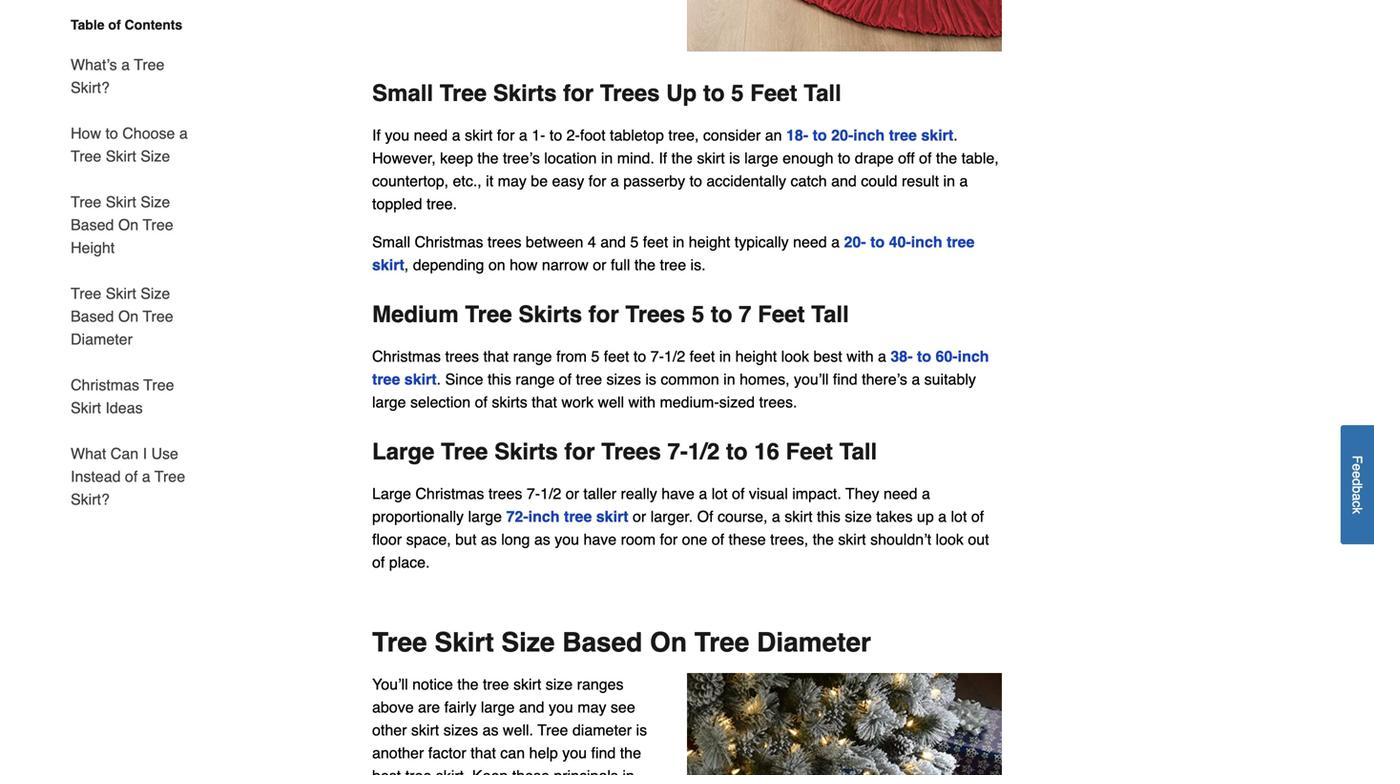 Task type: locate. For each thing, give the bounding box(es) containing it.
2 vertical spatial or
[[633, 508, 646, 526]]

to left '2-'
[[549, 126, 562, 144]]

of right off
[[919, 149, 932, 167]]

1 skirt? from the top
[[71, 79, 110, 96]]

christmas inside christmas tree skirt ideas
[[71, 376, 139, 394]]

0 vertical spatial sizes
[[606, 371, 641, 388]]

tree.
[[426, 195, 457, 213]]

0 vertical spatial feet
[[750, 80, 797, 106]]

tree left the is.
[[660, 256, 686, 274]]

2 horizontal spatial 7-
[[667, 439, 688, 465]]

0 horizontal spatial 1/2
[[540, 485, 561, 503]]

if down 'if you need a skirt for a 1- to 2-foot tabletop tree, consider an 18- to 20-inch tree skirt' at the top of the page
[[659, 149, 667, 167]]

0 vertical spatial may
[[498, 172, 527, 190]]

2 vertical spatial 7-
[[527, 485, 540, 503]]

trees up the since
[[445, 348, 479, 365]]

in inside . since this range of tree sizes is common in homes, you'll find there's a suitably large selection of skirts that work well with medium-sized trees.
[[723, 371, 735, 388]]

or up 72-inch tree skirt
[[566, 485, 579, 503]]

need right typically
[[793, 233, 827, 251]]

1 horizontal spatial lot
[[951, 508, 967, 526]]

skirt? down instead
[[71, 491, 110, 509]]

7-
[[650, 348, 664, 365], [667, 439, 688, 465], [527, 485, 540, 503]]

and right 4
[[600, 233, 626, 251]]

trees inside large christmas trees 7-1/2 or taller really have a lot of visual impact. they need a proportionally large
[[488, 485, 522, 503]]

2 small from the top
[[372, 233, 410, 251]]

see
[[611, 699, 635, 717]]

0 vertical spatial based
[[71, 216, 114, 234]]

size inside or larger. of course, a skirt this size takes up a lot of floor space, but as long as you have room for one of these trees, the skirt shouldn't look out of place.
[[845, 508, 872, 526]]

feet right 7 at the right
[[758, 301, 805, 328]]

0 vertical spatial look
[[781, 348, 809, 365]]

medium tree skirts for trees 5 to 7 feet tall
[[372, 301, 849, 328]]

large down an
[[744, 149, 778, 167]]

a down mind.
[[611, 172, 619, 190]]

these
[[729, 531, 766, 549], [512, 768, 549, 776]]

and inside the you'll notice the tree skirt size ranges above are fairly large and you may see other skirt sizes as well. tree diameter is another factor that can help you find the best tree skirt. keep these principal
[[519, 699, 544, 717]]

1 vertical spatial feet
[[758, 301, 805, 328]]

1 small from the top
[[372, 80, 433, 106]]

skirts for small
[[493, 80, 557, 106]]

find inside . since this range of tree sizes is common in homes, you'll find there's a suitably large selection of skirts that work well with medium-sized trees.
[[833, 371, 858, 388]]

sized
[[719, 394, 755, 411]]

0 vertical spatial that
[[483, 348, 509, 365]]

1 vertical spatial small
[[372, 233, 410, 251]]

inch down result
[[911, 233, 942, 251]]

as for space,
[[534, 531, 550, 549]]

is.
[[690, 256, 706, 274]]

small for small christmas trees between 4 and 5 feet in height typically need a
[[372, 233, 410, 251]]

based inside tree skirt size based on tree diameter
[[71, 308, 114, 325]]

the down tree,
[[671, 149, 693, 167]]

as inside the you'll notice the tree skirt size ranges above are fairly large and you may see other skirt sizes as well. tree diameter is another factor that can help you find the best tree skirt. keep these principal
[[482, 722, 499, 739]]

diameter
[[572, 722, 632, 739]]

feet for 7
[[758, 301, 805, 328]]

skirt inside . however, keep the tree's location in mind. if the skirt is large enough to drape off of the table, countertop, etc., it may be easy for a passerby to accidentally catch and could result in a toppled tree.
[[697, 149, 725, 167]]

0 horizontal spatial have
[[583, 531, 617, 549]]

that up the since
[[483, 348, 509, 365]]

1 horizontal spatial and
[[600, 233, 626, 251]]

range for from
[[513, 348, 552, 365]]

is inside the you'll notice the tree skirt size ranges above are fairly large and you may see other skirt sizes as well. tree diameter is another factor that can help you find the best tree skirt. keep these principal
[[636, 722, 647, 739]]

. however, keep the tree's location in mind. if the skirt is large enough to drape off of the table, countertop, etc., it may be easy for a passerby to accidentally catch and could result in a toppled tree.
[[372, 126, 999, 213]]

1 horizontal spatial diameter
[[757, 628, 871, 658]]

on inside tree skirt size based on tree diameter
[[118, 308, 139, 325]]

0 vertical spatial these
[[729, 531, 766, 549]]

0 vertical spatial diameter
[[71, 331, 133, 348]]

1 vertical spatial if
[[659, 149, 667, 167]]

trees for up
[[600, 80, 660, 106]]

size
[[140, 147, 170, 165], [140, 193, 170, 211], [140, 285, 170, 302], [501, 628, 555, 658]]

is inside . since this range of tree sizes is common in homes, you'll find there's a suitably large selection of skirts that work well with medium-sized trees.
[[645, 371, 656, 388]]

1 vertical spatial .
[[437, 371, 441, 388]]

1 horizontal spatial if
[[659, 149, 667, 167]]

1 horizontal spatial size
[[845, 508, 872, 526]]

skirt? down 'what's'
[[71, 79, 110, 96]]

1 vertical spatial 7-
[[667, 439, 688, 465]]

7- up the 72-
[[527, 485, 540, 503]]

inch up suitably
[[958, 348, 989, 365]]

trees for 5
[[625, 301, 685, 328]]

skirt inside 20- to 40-inch tree skirt
[[372, 256, 404, 274]]

1 vertical spatial tall
[[811, 301, 849, 328]]

ranges
[[577, 676, 624, 694]]

0 vertical spatial skirt?
[[71, 79, 110, 96]]

skirts for medium
[[518, 301, 582, 328]]

a left '38-'
[[878, 348, 886, 365]]

that left work
[[532, 394, 557, 411]]

0 horizontal spatial need
[[414, 126, 448, 144]]

1 vertical spatial diameter
[[757, 628, 871, 658]]

table of contents element
[[55, 15, 198, 511]]

this inside or larger. of course, a skirt this size takes up a lot of floor space, but as long as you have room for one of these trees, the skirt shouldn't look out of place.
[[817, 508, 841, 526]]

tree
[[889, 126, 917, 144], [947, 233, 975, 251], [660, 256, 686, 274], [372, 371, 400, 388], [576, 371, 602, 388], [564, 508, 592, 526], [483, 676, 509, 694], [405, 768, 432, 776]]

5 up consider
[[731, 80, 744, 106]]

38- to 60-inch tree skirt
[[372, 348, 989, 388]]

large up the well.
[[481, 699, 515, 717]]

or left full
[[593, 256, 606, 274]]

tall up they
[[839, 439, 877, 465]]

0 horizontal spatial lot
[[712, 485, 728, 503]]

size inside the you'll notice the tree skirt size ranges above are fairly large and you may see other skirt sizes as well. tree diameter is another factor that can help you find the best tree skirt. keep these principal
[[546, 676, 573, 694]]

christmas inside large christmas trees 7-1/2 or taller really have a lot of visual impact. they need a proportionally large
[[415, 485, 484, 503]]

tree skirt size based on tree diameter inside the table of contents element
[[71, 285, 173, 348]]

best inside the you'll notice the tree skirt size ranges above are fairly large and you may see other skirt sizes as well. tree diameter is another factor that can help you find the best tree skirt. keep these principal
[[372, 768, 401, 776]]

skirt inside how to choose a tree skirt size
[[106, 147, 136, 165]]

need up keep
[[414, 126, 448, 144]]

these down course,
[[729, 531, 766, 549]]

medium
[[372, 301, 459, 328]]

trees,
[[770, 531, 808, 549]]

of down from
[[559, 371, 572, 388]]

keep
[[440, 149, 473, 167]]

2 vertical spatial is
[[636, 722, 647, 739]]

the down diameter
[[620, 745, 641, 762]]

skirt inside christmas tree skirt ideas
[[71, 399, 101, 417]]

2 large from the top
[[372, 485, 411, 503]]

skirt inside 38- to 60-inch tree skirt
[[404, 371, 437, 388]]

0 vertical spatial 1/2
[[664, 348, 685, 365]]

. for the
[[953, 126, 958, 144]]

large down selection
[[372, 439, 435, 465]]

2 horizontal spatial need
[[884, 485, 917, 503]]

what
[[71, 445, 106, 463]]

1 vertical spatial range
[[516, 371, 555, 388]]

size inside how to choose a tree skirt size
[[140, 147, 170, 165]]

may down ranges
[[578, 699, 606, 717]]

small for small tree skirts for trees up to 5 feet tall
[[372, 80, 433, 106]]

2 vertical spatial that
[[471, 745, 496, 762]]

with inside . since this range of tree sizes is common in homes, you'll find there's a suitably large selection of skirts that work well with medium-sized trees.
[[628, 394, 656, 411]]

1 vertical spatial trees
[[625, 301, 685, 328]]

2 vertical spatial need
[[884, 485, 917, 503]]

narrow
[[542, 256, 589, 274]]

of inside . however, keep the tree's location in mind. if the skirt is large enough to drape off of the table, countertop, etc., it may be easy for a passerby to accidentally catch and could result in a toppled tree.
[[919, 149, 932, 167]]

0 vertical spatial 20-
[[831, 126, 853, 144]]

to right '38-'
[[917, 348, 931, 365]]

1/2
[[664, 348, 685, 365], [688, 439, 720, 465], [540, 485, 561, 503]]

lot up of
[[712, 485, 728, 503]]

how
[[510, 256, 538, 274]]

may right it
[[498, 172, 527, 190]]

or inside or larger. of course, a skirt this size takes up a lot of floor space, but as long as you have room for one of these trees, the skirt shouldn't look out of place.
[[633, 508, 646, 526]]

to inside 38- to 60-inch tree skirt
[[917, 348, 931, 365]]

need
[[414, 126, 448, 144], [793, 233, 827, 251], [884, 485, 917, 503]]

a down visual
[[772, 508, 780, 526]]

0 vertical spatial tree skirt size based on tree diameter
[[71, 285, 173, 348]]

0 vertical spatial lot
[[712, 485, 728, 503]]

for
[[563, 80, 594, 106], [497, 126, 515, 144], [589, 172, 606, 190], [589, 301, 619, 328], [564, 439, 595, 465], [660, 531, 678, 549]]

inch
[[853, 126, 885, 144], [911, 233, 942, 251], [958, 348, 989, 365], [528, 508, 560, 526]]

1 vertical spatial on
[[118, 308, 139, 325]]

if
[[372, 126, 381, 144], [659, 149, 667, 167]]

tree inside 20- to 40-inch tree skirt
[[947, 233, 975, 251]]

38-
[[891, 348, 913, 365]]

7- down "medium-"
[[667, 439, 688, 465]]

1 vertical spatial sizes
[[443, 722, 478, 739]]

a red seventy-two-inch tree skirt under a white artificial christmas tree. image
[[687, 0, 1002, 52]]

or for 1/2
[[566, 485, 579, 503]]

to
[[703, 80, 725, 106], [105, 125, 118, 142], [549, 126, 562, 144], [813, 126, 827, 144], [838, 149, 851, 167], [690, 172, 702, 190], [870, 233, 885, 251], [711, 301, 732, 328], [633, 348, 646, 365], [917, 348, 931, 365], [726, 439, 748, 465]]

to right how
[[105, 125, 118, 142]]

find inside the you'll notice the tree skirt size ranges above are fairly large and you may see other skirt sizes as well. tree diameter is another factor that can help you find the best tree skirt. keep these principal
[[591, 745, 616, 762]]

tall up 18-
[[804, 80, 841, 106]]

large inside large christmas trees 7-1/2 or taller really have a lot of visual impact. they need a proportionally large
[[372, 485, 411, 503]]

tree,
[[668, 126, 699, 144]]

up
[[666, 80, 697, 106]]

really
[[621, 485, 657, 503]]

0 horizontal spatial diameter
[[71, 331, 133, 348]]

1 horizontal spatial may
[[578, 699, 606, 717]]

0 horizontal spatial or
[[566, 485, 579, 503]]

as left the well.
[[482, 722, 499, 739]]

trees
[[488, 233, 521, 251], [445, 348, 479, 365], [488, 485, 522, 503]]

,
[[404, 256, 409, 274]]

visual
[[749, 485, 788, 503]]

skirts up from
[[518, 301, 582, 328]]

shouldn't
[[870, 531, 931, 549]]

1 horizontal spatial sizes
[[606, 371, 641, 388]]

0 vertical spatial size
[[845, 508, 872, 526]]

a inside how to choose a tree skirt size
[[179, 125, 188, 142]]

1/2 up common
[[664, 348, 685, 365]]

on inside tree skirt size based on tree height
[[118, 216, 139, 234]]

72-
[[506, 508, 528, 526]]

inch up drape
[[853, 126, 885, 144]]

i
[[143, 445, 147, 463]]

to left the 16
[[726, 439, 748, 465]]

sizes inside . since this range of tree sizes is common in homes, you'll find there's a suitably large selection of skirts that work well with medium-sized trees.
[[606, 371, 641, 388]]

e up b
[[1350, 471, 1365, 479]]

small up ,
[[372, 233, 410, 251]]

1 horizontal spatial .
[[953, 126, 958, 144]]

size down they
[[845, 508, 872, 526]]

1 vertical spatial find
[[591, 745, 616, 762]]

the
[[477, 149, 499, 167], [671, 149, 693, 167], [936, 149, 957, 167], [634, 256, 656, 274], [813, 531, 834, 549], [457, 676, 479, 694], [620, 745, 641, 762]]

and right catch
[[831, 172, 857, 190]]

tree inside . since this range of tree sizes is common in homes, you'll find there's a suitably large selection of skirts that work well with medium-sized trees.
[[576, 371, 602, 388]]

to left 7 at the right
[[711, 301, 732, 328]]

0 horizontal spatial sizes
[[443, 722, 478, 739]]

0 vertical spatial have
[[661, 485, 695, 503]]

have inside large christmas trees 7-1/2 or taller really have a lot of visual impact. they need a proportionally large
[[661, 485, 695, 503]]

2 horizontal spatial and
[[831, 172, 857, 190]]

feet for 5
[[750, 80, 797, 106]]

1 horizontal spatial height
[[735, 348, 777, 365]]

range inside . since this range of tree sizes is common in homes, you'll find there's a suitably large selection of skirts that work well with medium-sized trees.
[[516, 371, 555, 388]]

for down larger.
[[660, 531, 678, 549]]

with up there's
[[847, 348, 874, 365]]

tree right 40-
[[947, 233, 975, 251]]

0 vertical spatial best
[[813, 348, 842, 365]]

inch inside 38- to 60-inch tree skirt
[[958, 348, 989, 365]]

based inside tree skirt size based on tree height
[[71, 216, 114, 234]]

or down really
[[633, 508, 646, 526]]

0 horizontal spatial may
[[498, 172, 527, 190]]

tree skirt size based on tree diameter link
[[71, 271, 198, 363]]

0 horizontal spatial this
[[488, 371, 511, 388]]

1 vertical spatial look
[[936, 531, 964, 549]]

have
[[661, 485, 695, 503], [583, 531, 617, 549]]

is down christmas trees that range from 5 feet to 7-1/2 feet in height look best with a
[[645, 371, 656, 388]]

trees for if you need a skirt for a 1- to 2-foot tabletop tree, consider an
[[488, 233, 521, 251]]

tree skirt size based on tree height link
[[71, 179, 198, 271]]

tree skirt size based on tree diameter
[[71, 285, 173, 348], [372, 628, 871, 658]]

diameter up christmas tree skirt ideas
[[71, 331, 133, 348]]

inch up long
[[528, 508, 560, 526]]

skirt up the well.
[[513, 676, 541, 694]]

to right up
[[703, 80, 725, 106]]

large left selection
[[372, 394, 406, 411]]

f e e d b a c k button
[[1341, 425, 1374, 545]]

best
[[813, 348, 842, 365], [372, 768, 401, 776]]

0 vertical spatial if
[[372, 126, 381, 144]]

0 vertical spatial or
[[593, 256, 606, 274]]

work
[[561, 394, 594, 411]]

skirt?
[[71, 79, 110, 96], [71, 491, 110, 509]]

small up however,
[[372, 80, 433, 106]]

small tree skirts for trees up to 5 feet tall
[[372, 80, 841, 106]]

1 vertical spatial 20-
[[844, 233, 866, 251]]

you up diameter
[[549, 699, 573, 717]]

large
[[744, 149, 778, 167], [372, 394, 406, 411], [468, 508, 502, 526], [481, 699, 515, 717]]

1 vertical spatial size
[[546, 676, 573, 694]]

1 vertical spatial based
[[71, 308, 114, 325]]

0 vertical spatial on
[[118, 216, 139, 234]]

0 vertical spatial skirts
[[493, 80, 557, 106]]

based down height
[[71, 308, 114, 325]]

are
[[418, 699, 440, 717]]

skirt? inside what's a tree skirt?
[[71, 79, 110, 96]]

look up you'll
[[781, 348, 809, 365]]

.
[[953, 126, 958, 144], [437, 371, 441, 388]]

tall
[[804, 80, 841, 106], [811, 301, 849, 328], [839, 439, 877, 465]]

0 vertical spatial find
[[833, 371, 858, 388]]

0 horizontal spatial feet
[[604, 348, 629, 365]]

. inside . however, keep the tree's location in mind. if the skirt is large enough to drape off of the table, countertop, etc., it may be easy for a passerby to accidentally catch and could result in a toppled tree.
[[953, 126, 958, 144]]

if up however,
[[372, 126, 381, 144]]

large up but
[[468, 508, 502, 526]]

trees up tabletop
[[600, 80, 660, 106]]

size down tree skirt size based on tree height 'link'
[[140, 285, 170, 302]]

large inside . since this range of tree sizes is common in homes, you'll find there's a suitably large selection of skirts that work well with medium-sized trees.
[[372, 394, 406, 411]]

1 horizontal spatial feet
[[643, 233, 668, 251]]

best up you'll
[[813, 348, 842, 365]]

place.
[[389, 554, 430, 572]]

2 horizontal spatial or
[[633, 508, 646, 526]]

or inside large christmas trees 7-1/2 or taller really have a lot of visual impact. they need a proportionally large
[[566, 485, 579, 503]]

feet
[[750, 80, 797, 106], [758, 301, 805, 328], [786, 439, 833, 465]]

d
[[1350, 479, 1365, 486]]

0 horizontal spatial look
[[781, 348, 809, 365]]

medium-
[[660, 394, 719, 411]]

1 vertical spatial that
[[532, 394, 557, 411]]

of up course,
[[732, 485, 745, 503]]

1 vertical spatial this
[[817, 508, 841, 526]]

a
[[121, 56, 130, 73], [179, 125, 188, 142], [452, 126, 460, 144], [519, 126, 527, 144], [611, 172, 619, 190], [959, 172, 968, 190], [831, 233, 840, 251], [878, 348, 886, 365], [912, 371, 920, 388], [142, 468, 150, 486], [699, 485, 707, 503], [922, 485, 930, 503], [1350, 494, 1365, 501], [772, 508, 780, 526], [938, 508, 947, 526]]

0 vertical spatial height
[[689, 233, 730, 251]]

tall for small tree skirts for trees up to 5 feet tall
[[804, 80, 841, 106]]

size left ranges
[[546, 676, 573, 694]]

1 horizontal spatial look
[[936, 531, 964, 549]]

size down the choose
[[140, 147, 170, 165]]

1 horizontal spatial these
[[729, 531, 766, 549]]

1 horizontal spatial this
[[817, 508, 841, 526]]

find right you'll
[[833, 371, 858, 388]]

well.
[[503, 722, 533, 739]]

sizes
[[606, 371, 641, 388], [443, 722, 478, 739]]

1 horizontal spatial find
[[833, 371, 858, 388]]

that up the keep on the bottom left of page
[[471, 745, 496, 762]]

0 vertical spatial large
[[372, 439, 435, 465]]

a right the choose
[[179, 125, 188, 142]]

7- up . since this range of tree sizes is common in homes, you'll find there's a suitably large selection of skirts that work well with medium-sized trees.
[[650, 348, 664, 365]]

1 vertical spatial with
[[628, 394, 656, 411]]

inch inside 20- to 40-inch tree skirt
[[911, 233, 942, 251]]

2 skirt? from the top
[[71, 491, 110, 509]]

e up d
[[1350, 464, 1365, 471]]

. inside . since this range of tree sizes is common in homes, you'll find there's a suitably large selection of skirts that work well with medium-sized trees.
[[437, 371, 441, 388]]

0 horizontal spatial with
[[628, 394, 656, 411]]

0 horizontal spatial .
[[437, 371, 441, 388]]

0 vertical spatial small
[[372, 80, 433, 106]]

one
[[682, 531, 707, 549]]

1 horizontal spatial with
[[847, 348, 874, 365]]

on
[[118, 216, 139, 234], [118, 308, 139, 325], [650, 628, 687, 658]]

0 vertical spatial trees
[[488, 233, 521, 251]]

as right long
[[534, 531, 550, 549]]

floor
[[372, 531, 402, 549]]

1 large from the top
[[372, 439, 435, 465]]

diameter inside tree skirt size based on tree diameter
[[71, 331, 133, 348]]

need up takes at bottom
[[884, 485, 917, 503]]

1/2 up 72-inch tree skirt
[[540, 485, 561, 503]]

2 horizontal spatial 1/2
[[688, 439, 720, 465]]

1 vertical spatial these
[[512, 768, 549, 776]]

1 vertical spatial and
[[600, 233, 626, 251]]

this inside . since this range of tree sizes is common in homes, you'll find there's a suitably large selection of skirts that work well with medium-sized trees.
[[488, 371, 511, 388]]

1 vertical spatial 1/2
[[688, 439, 720, 465]]

0 horizontal spatial 7-
[[527, 485, 540, 503]]

5
[[731, 80, 744, 106], [630, 233, 639, 251], [692, 301, 704, 328], [591, 348, 600, 365]]

the inside or larger. of course, a skirt this size takes up a lot of floor space, but as long as you have room for one of these trees, the skirt shouldn't look out of place.
[[813, 531, 834, 549]]

skirt down height
[[106, 285, 136, 302]]

0 vertical spatial trees
[[600, 80, 660, 106]]

skirt inside tree skirt size based on tree height
[[106, 193, 136, 211]]

christmas up proportionally
[[415, 485, 484, 503]]

1 e from the top
[[1350, 464, 1365, 471]]

2 vertical spatial and
[[519, 699, 544, 717]]

a up of
[[699, 485, 707, 503]]

could
[[861, 172, 897, 190]]

trees up on
[[488, 233, 521, 251]]

. for of
[[437, 371, 441, 388]]

since
[[445, 371, 483, 388]]

how to choose a tree skirt size link
[[71, 111, 198, 179]]



Task type: describe. For each thing, give the bounding box(es) containing it.
f
[[1350, 456, 1365, 464]]

to inside how to choose a tree skirt size
[[105, 125, 118, 142]]

20- inside 20- to 40-inch tree skirt
[[844, 233, 866, 251]]

a up keep
[[452, 126, 460, 144]]

2 vertical spatial based
[[562, 628, 642, 658]]

location
[[544, 149, 597, 167]]

you right help
[[562, 745, 587, 762]]

a down table,
[[959, 172, 968, 190]]

enough
[[783, 149, 834, 167]]

christmas down medium on the top left of the page
[[372, 348, 441, 365]]

these inside the you'll notice the tree skirt size ranges above are fairly large and you may see other skirt sizes as well. tree diameter is another factor that can help you find the best tree skirt. keep these principal
[[512, 768, 549, 776]]

out
[[968, 531, 989, 549]]

for inside or larger. of course, a skirt this size takes up a lot of floor space, but as long as you have room for one of these trees, the skirt shouldn't look out of place.
[[660, 531, 678, 549]]

a left 40-
[[831, 233, 840, 251]]

selection
[[410, 394, 471, 411]]

1 horizontal spatial best
[[813, 348, 842, 365]]

tree inside christmas tree skirt ideas
[[143, 376, 174, 394]]

homes,
[[740, 371, 790, 388]]

b
[[1350, 486, 1365, 494]]

christmas trees that range from 5 feet to 7-1/2 feet in height look best with a
[[372, 348, 891, 365]]

a left 1-
[[519, 126, 527, 144]]

skirt down are at the left bottom of the page
[[411, 722, 439, 739]]

tree inside what can i use instead of a tree skirt?
[[155, 468, 185, 486]]

that inside . since this range of tree sizes is common in homes, you'll find there's a suitably large selection of skirts that work well with medium-sized trees.
[[532, 394, 557, 411]]

size inside tree skirt size based on tree diameter link
[[140, 285, 170, 302]]

large christmas trees 7-1/2 or taller really have a lot of visual impact. they need a proportionally large
[[372, 485, 930, 526]]

common
[[661, 371, 719, 388]]

5 up full
[[630, 233, 639, 251]]

well
[[598, 394, 624, 411]]

contents
[[125, 17, 182, 32]]

drape
[[855, 149, 894, 167]]

is inside . however, keep the tree's location in mind. if the skirt is large enough to drape off of the table, countertop, etc., it may be easy for a passerby to accidentally catch and could result in a toppled tree.
[[729, 149, 740, 167]]

a inside button
[[1350, 494, 1365, 501]]

1 horizontal spatial tree skirt size based on tree diameter
[[372, 628, 871, 658]]

foot
[[580, 126, 606, 144]]

the left table,
[[936, 149, 957, 167]]

table,
[[961, 149, 999, 167]]

toppled
[[372, 195, 422, 213]]

20- to 40-inch tree skirt
[[372, 233, 975, 274]]

lot inside large christmas trees 7-1/2 or taller really have a lot of visual impact. they need a proportionally large
[[712, 485, 728, 503]]

may inside . however, keep the tree's location in mind. if the skirt is large enough to drape off of the table, countertop, etc., it may be easy for a passerby to accidentally catch and could result in a toppled tree.
[[498, 172, 527, 190]]

trees for large tree skirts for trees 7-1/2 to 16 feet tall
[[488, 485, 522, 503]]

of left skirts
[[475, 394, 488, 411]]

skirts for large
[[494, 439, 558, 465]]

. since this range of tree sizes is common in homes, you'll find there's a suitably large selection of skirts that work well with medium-sized trees.
[[372, 371, 976, 411]]

if you need a skirt for a 1- to 2-foot tabletop tree, consider an 18- to 20-inch tree skirt
[[372, 126, 953, 144]]

choose
[[122, 125, 175, 142]]

0 vertical spatial need
[[414, 126, 448, 144]]

to left drape
[[838, 149, 851, 167]]

of right table
[[108, 17, 121, 32]]

takes
[[876, 508, 913, 526]]

that inside the you'll notice the tree skirt size ranges above are fairly large and you may see other skirt sizes as well. tree diameter is another factor that can help you find the best tree skirt. keep these principal
[[471, 745, 496, 762]]

large inside large christmas trees 7-1/2 or taller really have a lot of visual impact. they need a proportionally large
[[468, 508, 502, 526]]

the right full
[[634, 256, 656, 274]]

to right passerby
[[690, 172, 702, 190]]

however,
[[372, 149, 436, 167]]

as for see
[[482, 722, 499, 739]]

5 left 7 at the right
[[692, 301, 704, 328]]

but
[[455, 531, 477, 549]]

to up . since this range of tree sizes is common in homes, you'll find there's a suitably large selection of skirts that work well with medium-sized trees.
[[633, 348, 646, 365]]

what can i use instead of a tree skirt?
[[71, 445, 185, 509]]

space,
[[406, 531, 451, 549]]

to inside 20- to 40-inch tree skirt
[[870, 233, 885, 251]]

you'll
[[372, 676, 408, 694]]

how to choose a tree skirt size
[[71, 125, 188, 165]]

what can i use instead of a tree skirt? link
[[71, 431, 198, 511]]

of inside what can i use instead of a tree skirt?
[[125, 468, 138, 486]]

factor
[[428, 745, 466, 762]]

18-
[[786, 126, 808, 144]]

tabletop
[[610, 126, 664, 144]]

keep
[[472, 768, 508, 776]]

tree inside 38- to 60-inch tree skirt
[[372, 371, 400, 388]]

what's a tree skirt? link
[[71, 42, 198, 111]]

0 vertical spatial 7-
[[650, 348, 664, 365]]

skirt up notice
[[435, 628, 494, 658]]

0 horizontal spatial if
[[372, 126, 381, 144]]

depending
[[413, 256, 484, 274]]

skirts
[[492, 394, 527, 411]]

of down floor
[[372, 554, 385, 572]]

fairly
[[444, 699, 477, 717]]

trees.
[[759, 394, 797, 411]]

between
[[526, 233, 583, 251]]

you'll
[[794, 371, 829, 388]]

for up '2-'
[[563, 80, 594, 106]]

based for tree skirt size based on tree diameter link
[[71, 308, 114, 325]]

size up the you'll notice the tree skirt size ranges above are fairly large and you may see other skirt sizes as well. tree diameter is another factor that can help you find the best tree skirt. keep these principal
[[501, 628, 555, 658]]

for up "tree's" on the top left of the page
[[497, 126, 515, 144]]

full
[[611, 256, 630, 274]]

look inside or larger. of course, a skirt this size takes up a lot of floor space, but as long as you have room for one of these trees, the skirt shouldn't look out of place.
[[936, 531, 964, 549]]

skirt up trees,
[[785, 508, 813, 526]]

7- inside large christmas trees 7-1/2 or taller really have a lot of visual impact. they need a proportionally large
[[527, 485, 540, 503]]

use
[[151, 445, 178, 463]]

there's
[[862, 371, 907, 388]]

of
[[697, 508, 713, 526]]

tree down taller
[[564, 508, 592, 526]]

1 vertical spatial trees
[[445, 348, 479, 365]]

2 vertical spatial feet
[[786, 439, 833, 465]]

large tree skirts for trees 7-1/2 to 16 feet tall
[[372, 439, 877, 465]]

skirt inside tree skirt size based on tree diameter
[[106, 285, 136, 302]]

or for narrow
[[593, 256, 606, 274]]

consider
[[703, 126, 761, 144]]

a inside what can i use instead of a tree skirt?
[[142, 468, 150, 486]]

range for of
[[516, 371, 555, 388]]

f e e d b a c k
[[1350, 456, 1365, 514]]

38- to 60-inch tree skirt link
[[372, 348, 989, 388]]

as right but
[[481, 531, 497, 549]]

these inside or larger. of course, a skirt this size takes up a lot of floor space, but as long as you have room for one of these trees, the skirt shouldn't look out of place.
[[729, 531, 766, 549]]

a red tree skirt with colorful pom poms under an artificial christmas tree and wrapped presents. image
[[687, 674, 1002, 776]]

course,
[[718, 508, 768, 526]]

1/2 inside large christmas trees 7-1/2 or taller really have a lot of visual impact. they need a proportionally large
[[540, 485, 561, 503]]

ideas
[[105, 399, 143, 417]]

larger.
[[650, 508, 693, 526]]

christmas up depending
[[415, 233, 483, 251]]

notice
[[412, 676, 453, 694]]

above
[[372, 699, 414, 717]]

a inside . since this range of tree sizes is common in homes, you'll find there's a suitably large selection of skirts that work well with medium-sized trees.
[[912, 371, 920, 388]]

lot inside or larger. of course, a skirt this size takes up a lot of floor space, but as long as you have room for one of these trees, the skirt shouldn't look out of place.
[[951, 508, 967, 526]]

an
[[765, 126, 782, 144]]

can
[[110, 445, 138, 463]]

2 e from the top
[[1350, 471, 1365, 479]]

large for large tree skirts for trees 7-1/2 to 16 feet tall
[[372, 439, 435, 465]]

long
[[501, 531, 530, 549]]

based for tree skirt size based on tree height 'link'
[[71, 216, 114, 234]]

mind.
[[617, 149, 654, 167]]

from
[[556, 348, 587, 365]]

you inside or larger. of course, a skirt this size takes up a lot of floor space, but as long as you have room for one of these trees, the skirt shouldn't look out of place.
[[555, 531, 579, 549]]

what's a tree skirt?
[[71, 56, 165, 96]]

large for large christmas trees 7-1/2 or taller really have a lot of visual impact. they need a proportionally large
[[372, 485, 411, 503]]

may inside the you'll notice the tree skirt size ranges above are fairly large and you may see other skirt sizes as well. tree diameter is another factor that can help you find the best tree skirt. keep these principal
[[578, 699, 606, 717]]

2 vertical spatial tall
[[839, 439, 877, 465]]

if inside . however, keep the tree's location in mind. if the skirt is large enough to drape off of the table, countertop, etc., it may be easy for a passerby to accidentally catch and could result in a toppled tree.
[[659, 149, 667, 167]]

how
[[71, 125, 101, 142]]

0 horizontal spatial height
[[689, 233, 730, 251]]

a right the up
[[938, 508, 947, 526]]

another
[[372, 745, 424, 762]]

2 vertical spatial on
[[650, 628, 687, 658]]

5 right from
[[591, 348, 600, 365]]

a inside what's a tree skirt?
[[121, 56, 130, 73]]

the up fairly
[[457, 676, 479, 694]]

table
[[71, 17, 105, 32]]

72-inch tree skirt
[[506, 508, 628, 526]]

skirt.
[[436, 768, 468, 776]]

tree inside the you'll notice the tree skirt size ranges above are fairly large and you may see other skirt sizes as well. tree diameter is another factor that can help you find the best tree skirt. keep these principal
[[537, 722, 568, 739]]

trees for 7-
[[601, 439, 661, 465]]

small christmas trees between 4 and 5 feet in height typically need a
[[372, 233, 844, 251]]

result
[[902, 172, 939, 190]]

can
[[500, 745, 525, 762]]

k
[[1350, 508, 1365, 514]]

and inside . however, keep the tree's location in mind. if the skirt is large enough to drape off of the table, countertop, etc., it may be easy for a passerby to accidentally catch and could result in a toppled tree.
[[831, 172, 857, 190]]

tall for medium tree skirts for trees 5 to 7 feet tall
[[811, 301, 849, 328]]

skirt? inside what can i use instead of a tree skirt?
[[71, 491, 110, 509]]

c
[[1350, 501, 1365, 508]]

need inside large christmas trees 7-1/2 or taller really have a lot of visual impact. they need a proportionally large
[[884, 485, 917, 503]]

tree up the well.
[[483, 676, 509, 694]]

they
[[845, 485, 879, 503]]

height
[[71, 239, 115, 257]]

tree up off
[[889, 126, 917, 144]]

skirt down they
[[838, 531, 866, 549]]

for inside . however, keep the tree's location in mind. if the skirt is large enough to drape off of the table, countertop, etc., it may be easy for a passerby to accidentally catch and could result in a toppled tree.
[[589, 172, 606, 190]]

to right 18-
[[813, 126, 827, 144]]

for up christmas trees that range from 5 feet to 7-1/2 feet in height look best with a
[[589, 301, 619, 328]]

4
[[588, 233, 596, 251]]

you up however,
[[385, 126, 409, 144]]

, depending on how narrow or full the tree is.
[[404, 256, 710, 274]]

skirt up keep
[[465, 126, 493, 144]]

0 vertical spatial with
[[847, 348, 874, 365]]

1-
[[532, 126, 545, 144]]

large inside the you'll notice the tree skirt size ranges above are fairly large and you may see other skirt sizes as well. tree diameter is another factor that can help you find the best tree skirt. keep these principal
[[481, 699, 515, 717]]

1 horizontal spatial 1/2
[[664, 348, 685, 365]]

on for tree skirt size based on tree height 'link'
[[118, 216, 139, 234]]

1 vertical spatial height
[[735, 348, 777, 365]]

tree inside what's a tree skirt?
[[134, 56, 165, 73]]

tree down another
[[405, 768, 432, 776]]

the up it
[[477, 149, 499, 167]]

for up taller
[[564, 439, 595, 465]]

christmas tree skirt ideas
[[71, 376, 174, 417]]

size inside tree skirt size based on tree height
[[140, 193, 170, 211]]

catch
[[791, 172, 827, 190]]

2 horizontal spatial feet
[[689, 348, 715, 365]]

up
[[917, 508, 934, 526]]

of inside large christmas trees 7-1/2 or taller really have a lot of visual impact. they need a proportionally large
[[732, 485, 745, 503]]

etc.,
[[453, 172, 482, 190]]

on for tree skirt size based on tree diameter link
[[118, 308, 139, 325]]

impact.
[[792, 485, 841, 503]]

sizes inside the you'll notice the tree skirt size ranges above are fairly large and you may see other skirt sizes as well. tree diameter is another factor that can help you find the best tree skirt. keep these principal
[[443, 722, 478, 739]]

suitably
[[924, 371, 976, 388]]

have inside or larger. of course, a skirt this size takes up a lot of floor space, but as long as you have room for one of these trees, the skirt shouldn't look out of place.
[[583, 531, 617, 549]]

large inside . however, keep the tree's location in mind. if the skirt is large enough to drape off of the table, countertop, etc., it may be easy for a passerby to accidentally catch and could result in a toppled tree.
[[744, 149, 778, 167]]

be
[[531, 172, 548, 190]]

a up the up
[[922, 485, 930, 503]]

tree skirt size based on tree height
[[71, 193, 173, 257]]

of right the one
[[712, 531, 724, 549]]

1 vertical spatial need
[[793, 233, 827, 251]]

skirt down taller
[[596, 508, 628, 526]]

of up out
[[971, 508, 984, 526]]

skirt up result
[[921, 126, 953, 144]]

countertop,
[[372, 172, 449, 190]]

tree inside how to choose a tree skirt size
[[71, 147, 101, 165]]

taller
[[583, 485, 617, 503]]

or larger. of course, a skirt this size takes up a lot of floor space, but as long as you have room for one of these trees, the skirt shouldn't look out of place.
[[372, 508, 989, 572]]



Task type: vqa. For each thing, say whether or not it's contained in the screenshot.
bottommost "find"
yes



